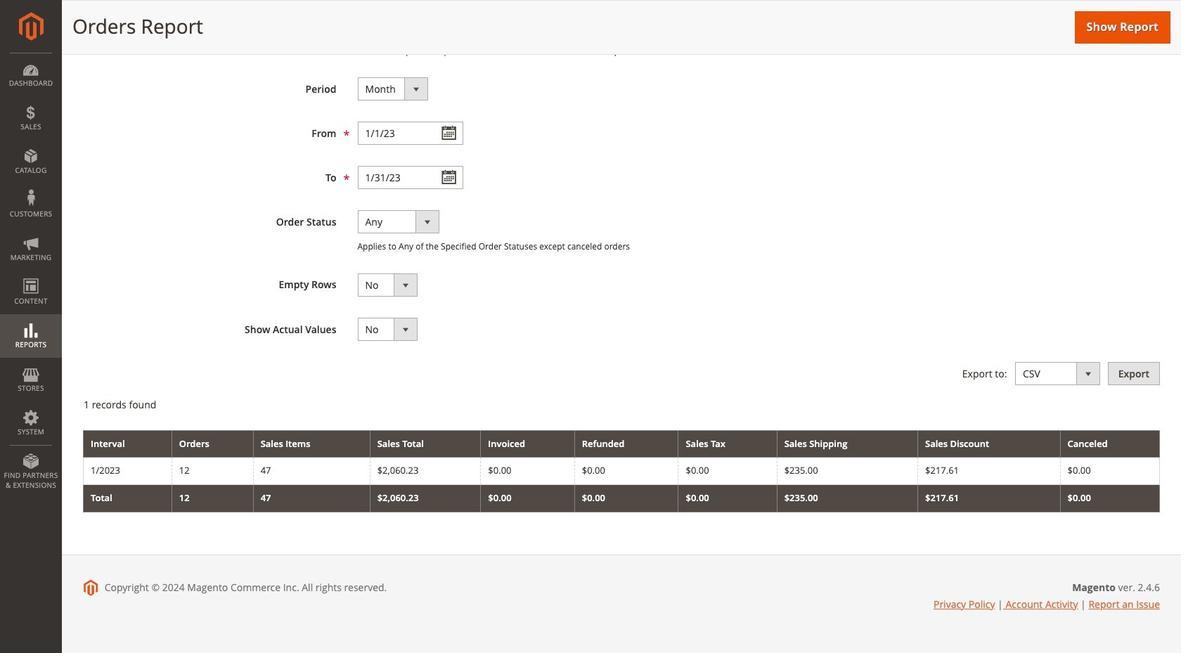 Task type: locate. For each thing, give the bounding box(es) containing it.
menu bar
[[0, 53, 62, 497]]

magento admin panel image
[[19, 12, 43, 41]]

None text field
[[358, 122, 463, 145], [358, 166, 463, 189], [358, 122, 463, 145], [358, 166, 463, 189]]



